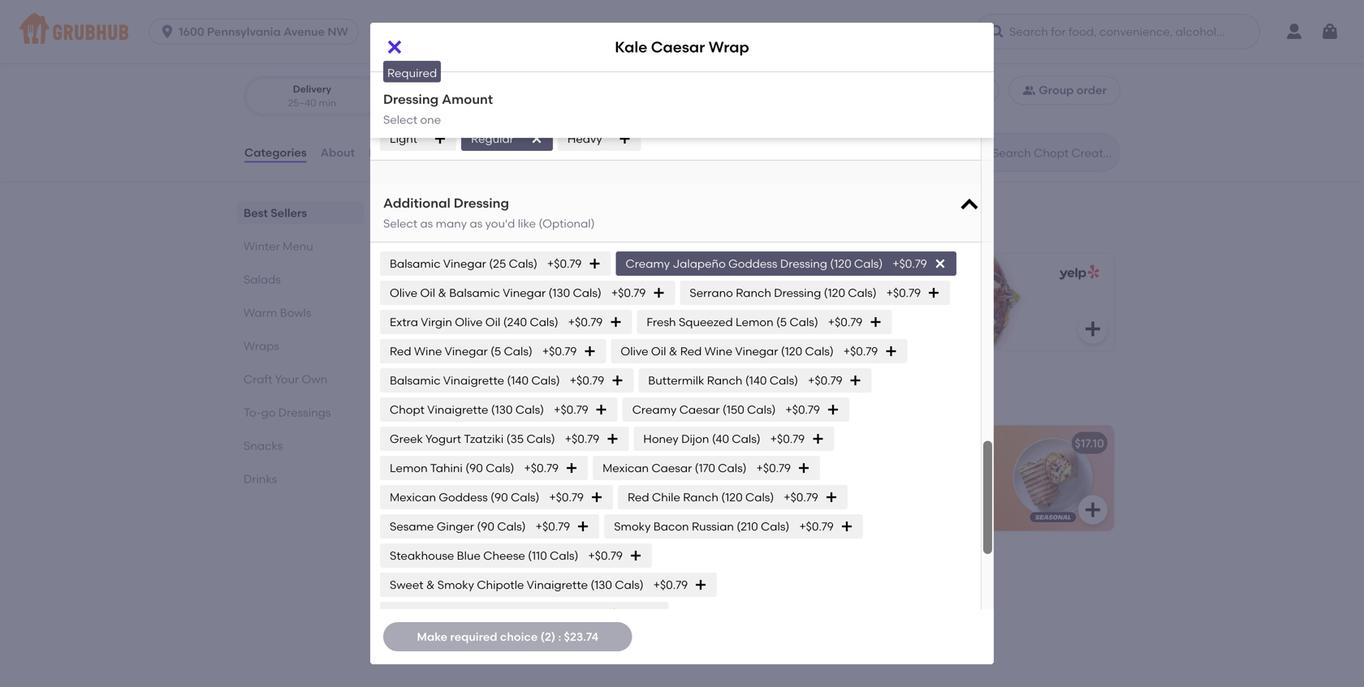 Task type: vqa. For each thing, say whether or not it's contained in the screenshot.
'CHICKEN PLATE' image to the left
no



Task type: locate. For each thing, give the bounding box(es) containing it.
0 horizontal spatial panko
[[409, 460, 444, 474]]

2 tortilla from the left
[[919, 493, 954, 507]]

select inside additional dressing select as many as you'd like (optional)
[[383, 217, 418, 231]]

1 spicy from the left
[[409, 437, 440, 451]]

spicy for salad
[[482, 476, 511, 490]]

0 vertical spatial amount
[[442, 71, 493, 86]]

2 black from the left
[[773, 476, 804, 490]]

1 cabbage from the left
[[409, 526, 460, 539]]

(5 for vinegar
[[491, 345, 501, 358]]

kale for kale caesar wrap
[[615, 38, 647, 56]]

panko fried chicken, fresh radish, black beans, spicy pickled vegetables, cotija cheese, tortilla chips, scallions, romaine and cabbage & cilantro blend for salad
[[409, 460, 590, 539]]

craft down wraps
[[244, 373, 272, 387]]

beans, down spicy jalapeño goddess wrap
[[806, 476, 843, 490]]

black down tahini
[[409, 476, 440, 490]]

2 horizontal spatial jalapeño
[[806, 437, 860, 451]]

1 vertical spatial kale
[[412, 297, 436, 311]]

+$0.79 for olive oil & red wine vinegar (120 cals)
[[844, 345, 878, 358]]

fresh down (35
[[522, 460, 549, 474]]

2 min from the left
[[479, 97, 496, 109]]

0 horizontal spatial +
[[443, 316, 450, 330]]

chipotle
[[477, 578, 524, 592]]

2 cilantro from the left
[[838, 526, 880, 539]]

(140 for ranch
[[745, 374, 767, 388]]

chips, right (210
[[773, 509, 805, 523]]

2 cotija from the left
[[840, 493, 871, 507]]

svg image for greek yogurt tzatziki (35 cals)
[[606, 433, 619, 446]]

serrano inside serrano heatwave bowl button
[[409, 556, 453, 570]]

salad inside craft your own salad $10.96 +
[[863, 297, 896, 311]]

1 vertical spatial ranch
[[707, 374, 743, 388]]

1 horizontal spatial spicy
[[846, 476, 874, 490]]

one left •
[[420, 92, 441, 106]]

2 vertical spatial wrap
[[915, 437, 945, 451]]

0 horizontal spatial winter
[[244, 240, 280, 253]]

0 vertical spatial lemon
[[736, 315, 774, 329]]

1 horizontal spatial vegetables,
[[773, 493, 837, 507]]

1 horizontal spatial cabbage
[[773, 526, 824, 539]]

Search Chopt Creative Salad Co. search field
[[991, 145, 1115, 161]]

+$0.79 for serrano ranch dressing (120 cals)
[[887, 286, 921, 300]]

amount right mi
[[442, 91, 493, 107]]

craft up "$10.96"
[[776, 297, 805, 311]]

yelp image
[[693, 265, 736, 280], [1057, 265, 1100, 280]]

0 horizontal spatial spicy
[[409, 437, 440, 451]]

salad for craft your own salad $10.96 +
[[863, 297, 896, 311]]

red up buttermilk
[[680, 345, 702, 358]]

(90 up steakhouse blue cheese (110 cals)
[[477, 520, 495, 534]]

0 vertical spatial creamy
[[626, 257, 670, 271]]

1 horizontal spatial best
[[396, 202, 434, 223]]

oil for olive oil & balsamic vinegar (130 cals)
[[420, 286, 435, 300]]

lemon left "$10.96"
[[736, 315, 774, 329]]

2 panko from the left
[[773, 460, 807, 474]]

choice
[[500, 630, 538, 644]]

ordered
[[426, 225, 469, 239]]

0 horizontal spatial olive
[[390, 286, 418, 300]]

vinegar
[[443, 257, 486, 271], [503, 286, 546, 300], [445, 345, 488, 358], [735, 345, 778, 358]]

1 romaine from the left
[[497, 509, 543, 523]]

2 fried from the left
[[810, 460, 835, 474]]

0 vertical spatial winter
[[244, 240, 280, 253]]

menu down best sellers
[[283, 240, 313, 253]]

(130 up $23.74
[[591, 578, 612, 592]]

$17.10 for wrap
[[1075, 437, 1104, 451]]

romaine up cheese at bottom
[[497, 509, 543, 523]]

2 vertical spatial ranch
[[683, 491, 719, 505]]

1 + from the left
[[443, 316, 450, 330]]

2 spicy from the left
[[846, 476, 874, 490]]

best up "most" at the top left of page
[[396, 202, 434, 223]]

+ down 'serrano ranch dressing (120 cals)'
[[809, 316, 816, 330]]

best inside best sellers most ordered on grubhub
[[396, 202, 434, 223]]

red down extra
[[390, 345, 411, 358]]

fried for spicy jalapeño goddess salad
[[446, 460, 471, 474]]

2 scallions, from the left
[[808, 509, 858, 523]]

1 horizontal spatial fried
[[810, 460, 835, 474]]

required
[[387, 66, 437, 80]]

1 horizontal spatial your
[[807, 297, 832, 311]]

oil left (240
[[485, 315, 501, 329]]

panko fried chicken, fresh radish, black beans, spicy pickled vegetables, cotija cheese, tortilla chips, scallions, romaine and cabbage & cilantro blend for wrap
[[773, 460, 954, 539]]

0 horizontal spatial kale
[[412, 297, 436, 311]]

creamy
[[626, 257, 670, 271], [632, 403, 677, 417]]

1 horizontal spatial oil
[[485, 315, 501, 329]]

oil down the fresh
[[651, 345, 666, 358]]

(120
[[830, 257, 852, 271], [824, 286, 845, 300], [781, 345, 802, 358], [721, 491, 743, 505]]

(140 up (2)
[[542, 608, 564, 622]]

(140
[[507, 374, 529, 388], [745, 374, 767, 388], [542, 608, 564, 622]]

select for light
[[383, 92, 418, 106]]

lemon down greek
[[390, 462, 428, 475]]

caesar for kale caesar wrap $10.61 +
[[439, 297, 480, 311]]

mexican up sesame
[[390, 491, 436, 505]]

(130 down (optional)
[[549, 286, 570, 300]]

craft inside craft your own salad $10.96 +
[[776, 297, 805, 311]]

jalapeño for spicy jalapeño goddess wrap
[[806, 437, 860, 451]]

select down additional
[[383, 217, 418, 231]]

vinegar left '(25'
[[443, 257, 486, 271]]

1 horizontal spatial scallions,
[[808, 509, 858, 523]]

1 select from the top
[[383, 92, 418, 106]]

1 $17.10 from the left
[[711, 437, 741, 451]]

olive for olive oil & balsamic vinegar (130 cals)
[[390, 286, 418, 300]]

select down required
[[383, 92, 418, 106]]

0 horizontal spatial red
[[390, 345, 411, 358]]

1 horizontal spatial panko fried chicken, fresh radish, black beans, spicy pickled vegetables, cotija cheese, tortilla chips, scallions, romaine and cabbage & cilantro blend
[[773, 460, 954, 539]]

panko fried chicken, fresh radish, black beans, spicy pickled vegetables, cotija cheese, tortilla chips, scallions, romaine and cabbage & cilantro blend
[[409, 460, 590, 539], [773, 460, 954, 539]]

wine up buttermilk ranch (140 cals)
[[705, 345, 733, 358]]

sellers for best sellers most ordered on grubhub
[[438, 202, 495, 223]]

svg image
[[1320, 22, 1340, 41], [989, 24, 1005, 40], [385, 37, 404, 57], [588, 257, 601, 270], [934, 257, 947, 270], [609, 316, 622, 329], [1083, 319, 1103, 339], [583, 345, 596, 358], [611, 374, 624, 387], [849, 374, 862, 387], [827, 404, 840, 417], [606, 433, 619, 446], [565, 462, 578, 475], [590, 491, 603, 504], [825, 491, 838, 504], [720, 501, 739, 520], [577, 521, 590, 534], [840, 521, 853, 534], [646, 608, 659, 621]]

0 horizontal spatial chicken,
[[474, 460, 520, 474]]

0 vertical spatial salad
[[863, 297, 896, 311]]

radish, down spicy jalapeño goddess wrap
[[916, 460, 953, 474]]

creamy for creamy caesar (150 cals)
[[632, 403, 677, 417]]

panko fried chicken, fresh radish, black beans, spicy pickled vegetables, cotija cheese, tortilla chips, scallions, romaine and cabbage & cilantro blend down spicy jalapeño goddess wrap
[[773, 460, 954, 539]]

craft your own salad $10.96 +
[[776, 297, 896, 330]]

1 horizontal spatial wine
[[705, 345, 733, 358]]

squeezed
[[679, 315, 733, 329]]

2 panko fried chicken, fresh radish, black beans, spicy pickled vegetables, cotija cheese, tortilla chips, scallions, romaine and cabbage & cilantro blend from the left
[[773, 460, 954, 539]]

1 vertical spatial select
[[383, 113, 418, 127]]

tortilla for salad
[[555, 493, 590, 507]]

cotija up sesame ginger (90 cals)
[[476, 493, 507, 507]]

0 horizontal spatial serrano
[[409, 556, 453, 570]]

2 cheese, from the left
[[874, 493, 916, 507]]

people icon image
[[1023, 84, 1036, 97]]

1 horizontal spatial radish,
[[916, 460, 953, 474]]

spicy jalapeño goddess wrap image
[[992, 426, 1114, 531]]

0 horizontal spatial winter menu
[[244, 240, 313, 253]]

2 radish, from the left
[[916, 460, 953, 474]]

0 vertical spatial serrano
[[690, 286, 733, 300]]

mexican caesar (170 cals)
[[603, 462, 747, 475]]

1 horizontal spatial +
[[809, 316, 816, 330]]

min down delivery
[[319, 97, 336, 109]]

black down spicy jalapeño goddess wrap
[[773, 476, 804, 490]]

1 radish, from the left
[[552, 460, 589, 474]]

svg image for lemon tahini (90 cals)
[[565, 462, 578, 475]]

(140 down (240
[[507, 374, 529, 388]]

smoky down serrano heatwave bowl on the bottom of the page
[[438, 578, 474, 592]]

2 horizontal spatial red
[[680, 345, 702, 358]]

winter menu
[[244, 240, 313, 253], [396, 388, 505, 408]]

0 vertical spatial kale
[[615, 38, 647, 56]]

tortilla for wrap
[[919, 493, 954, 507]]

1 horizontal spatial sellers
[[438, 202, 495, 223]]

0 horizontal spatial spicy
[[482, 476, 511, 490]]

0 horizontal spatial tortilla
[[555, 493, 590, 507]]

mexican down honey
[[603, 462, 649, 475]]

chips, for spicy jalapeño goddess salad
[[409, 509, 442, 523]]

your up the to-go dressings
[[275, 373, 299, 387]]

+$0.79 for greek yogurt tzatziki (35 cals)
[[565, 432, 600, 446]]

dressings
[[278, 406, 331, 420]]

2 chips, from the left
[[773, 509, 805, 523]]

radish,
[[552, 460, 589, 474], [916, 460, 953, 474]]

fried for spicy jalapeño goddess wrap
[[810, 460, 835, 474]]

warm bowls
[[244, 306, 311, 320]]

1 chicken, from the left
[[474, 460, 520, 474]]

panko fried chicken, fresh radish, black beans, spicy pickled vegetables, cotija cheese, tortilla chips, scallions, romaine and cabbage & cilantro blend down spicy jalapeño goddess salad
[[409, 460, 590, 539]]

2 fresh from the left
[[886, 460, 913, 474]]

2 and from the left
[[910, 509, 932, 523]]

(240
[[503, 315, 527, 329]]

2 horizontal spatial olive
[[621, 345, 648, 358]]

ranch
[[736, 286, 771, 300], [707, 374, 743, 388], [683, 491, 719, 505]]

craft
[[776, 297, 805, 311], [244, 373, 272, 387]]

1 horizontal spatial own
[[835, 297, 860, 311]]

scallions,
[[444, 509, 494, 523], [808, 509, 858, 523]]

1 pickled from the left
[[513, 476, 553, 490]]

2 $17.10 from the left
[[1075, 437, 1104, 451]]

:
[[558, 630, 561, 644]]

1 horizontal spatial pickled
[[877, 476, 917, 490]]

chicken, down spicy jalapeño goddess salad
[[474, 460, 520, 474]]

romaine down spicy jalapeño goddess wrap
[[861, 509, 907, 523]]

oil up $10.61
[[420, 286, 435, 300]]

one down mi
[[420, 113, 441, 127]]

0 vertical spatial craft
[[776, 297, 805, 311]]

1 vegetables, from the left
[[409, 493, 473, 507]]

select
[[383, 92, 418, 106], [383, 113, 418, 127], [383, 217, 418, 231]]

dressing up the you'd
[[454, 195, 509, 211]]

1 wine from the left
[[414, 345, 442, 358]]

group order button
[[1009, 76, 1121, 105]]

2 horizontal spatial (140
[[745, 374, 767, 388]]

2 vegetables, from the left
[[773, 493, 837, 507]]

vegetables, up ginger
[[409, 493, 473, 507]]

radish, down spicy jalapeño goddess salad
[[552, 460, 589, 474]]

3 select from the top
[[383, 217, 418, 231]]

chicken, for wrap
[[838, 460, 884, 474]]

your for craft your own
[[275, 373, 299, 387]]

additional dressing select as many as you'd like (optional)
[[383, 195, 595, 231]]

1 vertical spatial salad
[[551, 437, 583, 451]]

1 vertical spatial winter menu
[[396, 388, 505, 408]]

chips, up steakhouse at the bottom left
[[409, 509, 442, 523]]

1 beans, from the left
[[442, 476, 480, 490]]

menu
[[283, 240, 313, 253], [458, 388, 505, 408]]

1 horizontal spatial fresh
[[886, 460, 913, 474]]

1 horizontal spatial tortilla
[[919, 493, 954, 507]]

1 cheese, from the left
[[510, 493, 552, 507]]

goddess
[[729, 257, 778, 271], [499, 437, 548, 451], [863, 437, 912, 451], [439, 491, 488, 505]]

cotija down spicy jalapeño goddess wrap
[[840, 493, 871, 507]]

fried down spicy jalapeño goddess wrap
[[810, 460, 835, 474]]

sellers inside best sellers most ordered on grubhub
[[438, 202, 495, 223]]

0 horizontal spatial wine
[[414, 345, 442, 358]]

1 tortilla from the left
[[555, 493, 590, 507]]

kale
[[615, 38, 647, 56], [412, 297, 436, 311]]

0 horizontal spatial chips,
[[409, 509, 442, 523]]

1 vertical spatial your
[[275, 373, 299, 387]]

creamy up the fresh
[[626, 257, 670, 271]]

spicy jalapeño goddess wrap
[[773, 437, 945, 451]]

0 horizontal spatial (130
[[491, 403, 513, 417]]

serrano up sweet
[[409, 556, 453, 570]]

1 vertical spatial (130
[[491, 403, 513, 417]]

fresh
[[522, 460, 549, 474], [886, 460, 913, 474]]

star icon image
[[244, 24, 260, 40]]

0 horizontal spatial radish,
[[552, 460, 589, 474]]

olive up red wine vinegar (5 cals) on the bottom
[[455, 315, 483, 329]]

balsamic
[[390, 257, 441, 271], [449, 286, 500, 300], [390, 374, 441, 388], [425, 608, 476, 622]]

sellers down categories button
[[271, 206, 307, 220]]

$17.10 for salad
[[711, 437, 741, 451]]

winter menu down best sellers
[[244, 240, 313, 253]]

1 vertical spatial winter
[[396, 388, 454, 408]]

black
[[409, 476, 440, 490], [773, 476, 804, 490]]

(5
[[776, 315, 787, 329], [491, 345, 501, 358]]

as
[[420, 217, 433, 231], [470, 217, 483, 231]]

tortilla
[[555, 493, 590, 507], [919, 493, 954, 507]]

svg image for sesame ginger (90 cals)
[[577, 521, 590, 534]]

vinaigrette up chopt vinaigrette (130 cals)
[[443, 374, 504, 388]]

many
[[436, 217, 467, 231]]

svg image for mexican goddess (90 cals)
[[590, 491, 603, 504]]

wrap inside kale caesar wrap $10.61 +
[[483, 297, 513, 311]]

2 romaine from the left
[[861, 509, 907, 523]]

0 horizontal spatial panko fried chicken, fresh radish, black beans, spicy pickled vegetables, cotija cheese, tortilla chips, scallions, romaine and cabbage & cilantro blend
[[409, 460, 590, 539]]

reviews button
[[368, 124, 415, 182]]

sellers up on
[[438, 202, 495, 223]]

radish, for wrap
[[916, 460, 953, 474]]

vegetables,
[[409, 493, 473, 507], [773, 493, 837, 507]]

0 horizontal spatial beans,
[[442, 476, 480, 490]]

+$0.79 for red chile ranch (120 cals)
[[784, 491, 818, 505]]

vegetables, down spicy jalapeño goddess wrap
[[773, 493, 837, 507]]

fresh down spicy jalapeño goddess wrap
[[886, 460, 913, 474]]

0 horizontal spatial (5
[[491, 345, 501, 358]]

winter menu down balsamic vinaigrette (140 cals)
[[396, 388, 505, 408]]

serrano heatwave bowl image
[[629, 545, 750, 651]]

creamy up honey
[[632, 403, 677, 417]]

red
[[390, 345, 411, 358], [680, 345, 702, 358], [628, 491, 649, 505]]

categories
[[244, 146, 307, 160]]

0 horizontal spatial salad
[[551, 437, 583, 451]]

1 black from the left
[[409, 476, 440, 490]]

2 select from the top
[[383, 113, 418, 127]]

and for wrap
[[910, 509, 932, 523]]

1 horizontal spatial craft
[[776, 297, 805, 311]]

grubhub
[[489, 225, 538, 239]]

menu down balsamic vinaigrette (140 cals)
[[458, 388, 505, 408]]

1 cotija from the left
[[476, 493, 507, 507]]

1 chips, from the left
[[409, 509, 442, 523]]

option group
[[244, 76, 522, 117]]

wrap for kale caesar wrap
[[709, 38, 749, 56]]

2 vertical spatial select
[[383, 217, 418, 231]]

0 horizontal spatial yelp image
[[693, 265, 736, 280]]

cotija for wrap
[[840, 493, 871, 507]]

amount
[[442, 71, 493, 86], [442, 91, 493, 107]]

0 horizontal spatial $17.10
[[711, 437, 741, 451]]

+$0.79 for smoky bacon russian (210 cals)
[[799, 520, 834, 534]]

panko for spicy jalapeño goddess salad
[[409, 460, 444, 474]]

panko down yogurt
[[409, 460, 444, 474]]

1 as from the left
[[420, 217, 433, 231]]

steakhouse
[[390, 549, 454, 563]]

0 vertical spatial your
[[807, 297, 832, 311]]

0 vertical spatial smoky
[[614, 520, 651, 534]]

olive oil & red wine vinegar (120 cals)
[[621, 345, 834, 358]]

spicy up mexican goddess (90 cals)
[[482, 476, 511, 490]]

2 beans, from the left
[[806, 476, 843, 490]]

pickled down (35
[[513, 476, 553, 490]]

0 vertical spatial menu
[[283, 240, 313, 253]]

honey dijon (40 cals)
[[643, 432, 761, 446]]

make required choice (2) : $23.74
[[417, 630, 599, 644]]

0 vertical spatial mexican
[[603, 462, 649, 475]]

2 cabbage from the left
[[773, 526, 824, 539]]

pickled down spicy jalapeño goddess wrap
[[877, 476, 917, 490]]

caesar for creamy caesar (150 cals)
[[679, 403, 720, 417]]

1 horizontal spatial (130
[[549, 286, 570, 300]]

cabbage right (210
[[773, 526, 824, 539]]

(2)
[[541, 630, 556, 644]]

winter up "salads"
[[244, 240, 280, 253]]

1 vertical spatial (5
[[491, 345, 501, 358]]

scallions, down spicy jalapeño goddess wrap
[[808, 509, 858, 523]]

svg image for extra virgin olive oil (240 cals)
[[609, 316, 622, 329]]

1 horizontal spatial (5
[[776, 315, 787, 329]]

your inside craft your own salad $10.96 +
[[807, 297, 832, 311]]

1 scallions, from the left
[[444, 509, 494, 523]]

1 horizontal spatial $17.10
[[1075, 437, 1104, 451]]

(5 for lemon
[[776, 315, 787, 329]]

fresh for salad
[[522, 460, 549, 474]]

scallions, for spicy jalapeño goddess salad
[[444, 509, 494, 523]]

caesar inside kale caesar wrap $10.61 +
[[439, 297, 480, 311]]

2 vertical spatial (90
[[477, 520, 495, 534]]

olive
[[390, 286, 418, 300], [455, 315, 483, 329], [621, 345, 648, 358]]

smoky left bacon
[[614, 520, 651, 534]]

vinaigrette up the make required choice (2) : $23.74
[[478, 608, 539, 622]]

min inside "delivery 25–40 min"
[[319, 97, 336, 109]]

fried down greek yogurt tzatziki (35 cals)
[[446, 460, 471, 474]]

1 panko fried chicken, fresh radish, black beans, spicy pickled vegetables, cotija cheese, tortilla chips, scallions, romaine and cabbage & cilantro blend from the left
[[409, 460, 590, 539]]

yogurt
[[426, 432, 461, 446]]

spicy for spicy jalapeño goddess wrap
[[773, 437, 804, 451]]

svg image for red wine vinegar (5 cals)
[[583, 345, 596, 358]]

0 horizontal spatial vegetables,
[[409, 493, 473, 507]]

2 spicy from the left
[[773, 437, 804, 451]]

1 cilantro from the left
[[474, 526, 516, 539]]

caesar for mexican caesar (170 cals)
[[652, 462, 692, 475]]

(90 up sesame ginger (90 cals)
[[491, 491, 508, 505]]

0 vertical spatial (90
[[465, 462, 483, 475]]

your
[[807, 297, 832, 311], [275, 373, 299, 387]]

vinaigrette
[[443, 374, 504, 388], [427, 403, 488, 417], [527, 578, 588, 592], [478, 608, 539, 622]]

food
[[373, 26, 395, 38]]

2 yelp image from the left
[[1057, 265, 1100, 280]]

1 horizontal spatial winter
[[396, 388, 454, 408]]

cals)
[[509, 257, 538, 271], [854, 257, 883, 271], [573, 286, 602, 300], [848, 286, 877, 300], [530, 315, 559, 329], [790, 315, 818, 329], [504, 345, 533, 358], [805, 345, 834, 358], [531, 374, 560, 388], [770, 374, 798, 388], [516, 403, 544, 417], [747, 403, 776, 417], [527, 432, 555, 446], [732, 432, 761, 446], [486, 462, 514, 475], [718, 462, 747, 475], [511, 491, 540, 505], [746, 491, 774, 505], [497, 520, 526, 534], [761, 520, 790, 534], [550, 549, 579, 563], [615, 578, 644, 592], [566, 608, 595, 622]]

2 pickled from the left
[[877, 476, 917, 490]]

dressing inside additional dressing select as many as you'd like (optional)
[[454, 195, 509, 211]]

0 horizontal spatial your
[[275, 373, 299, 387]]

pennsylvania
[[207, 25, 281, 39]]

0 vertical spatial (5
[[776, 315, 787, 329]]

serrano up the squeezed
[[690, 286, 733, 300]]

dressing up 0.2
[[383, 71, 439, 86]]

1 min from the left
[[319, 97, 336, 109]]

svg image
[[159, 24, 175, 40], [434, 132, 447, 145], [530, 132, 543, 145], [619, 132, 632, 145], [958, 194, 981, 217], [652, 287, 665, 300], [928, 287, 941, 300], [869, 316, 882, 329], [720, 319, 739, 339], [885, 345, 898, 358], [595, 404, 608, 417], [811, 433, 824, 446], [798, 462, 811, 475], [1083, 501, 1103, 520], [629, 550, 642, 563], [695, 579, 708, 592]]

sellers
[[438, 202, 495, 223], [271, 206, 307, 220]]

yelp image for kale caesar wrap
[[693, 265, 736, 280]]

2 + from the left
[[809, 316, 816, 330]]

jalapeño for spicy jalapeño goddess salad
[[442, 437, 496, 451]]

serrano for serrano ranch dressing (120 cals)
[[690, 286, 733, 300]]

1 horizontal spatial jalapeño
[[673, 257, 726, 271]]

1 horizontal spatial chicken,
[[838, 460, 884, 474]]

1 horizontal spatial winter menu
[[396, 388, 505, 408]]

spicy right (40
[[773, 437, 804, 451]]

1 horizontal spatial black
[[773, 476, 804, 490]]

+$0.79 for steakhouse blue cheese (110 cals)
[[588, 549, 623, 563]]

1 vertical spatial amount
[[442, 91, 493, 107]]

1 spicy from the left
[[482, 476, 511, 490]]

white balsamic vinaigrette (140 cals)
[[390, 608, 595, 622]]

ranch down creamy jalapeño goddess dressing (120 cals)
[[736, 286, 771, 300]]

balsamic up chopt
[[390, 374, 441, 388]]

main navigation navigation
[[0, 0, 1364, 63]]

2 chicken, from the left
[[838, 460, 884, 474]]

red for wine
[[390, 345, 411, 358]]

and for salad
[[546, 509, 568, 523]]

0 horizontal spatial mexican
[[390, 491, 436, 505]]

kale inside kale caesar wrap $10.61 +
[[412, 297, 436, 311]]

chopt
[[390, 403, 425, 417]]

1 panko from the left
[[409, 460, 444, 474]]

0 horizontal spatial wrap
[[483, 297, 513, 311]]

as down additional
[[420, 217, 433, 231]]

chicken, down spicy jalapeño goddess wrap
[[838, 460, 884, 474]]

mexican for mexican goddess (90 cals)
[[390, 491, 436, 505]]

1 yelp image from the left
[[693, 265, 736, 280]]

+$0.79 for red wine vinegar (5 cals)
[[542, 345, 577, 358]]

cabbage up steakhouse at the bottom left
[[409, 526, 460, 539]]

as left the you'd
[[470, 217, 483, 231]]

caesar for kale caesar wrap
[[651, 38, 705, 56]]

1 horizontal spatial as
[[470, 217, 483, 231]]

pickled for salad
[[513, 476, 553, 490]]

(5 down 'serrano ranch dressing (120 cals)'
[[776, 315, 787, 329]]

dressing up "$10.96"
[[774, 286, 821, 300]]

1 blend from the left
[[519, 526, 551, 539]]

(130 for vinaigrette
[[591, 578, 612, 592]]

min right 10–20
[[479, 97, 496, 109]]

+$0.79
[[547, 257, 582, 271], [893, 257, 927, 271], [611, 286, 646, 300], [887, 286, 921, 300], [568, 315, 603, 329], [828, 315, 863, 329], [542, 345, 577, 358], [844, 345, 878, 358], [570, 374, 604, 388], [808, 374, 843, 388], [554, 403, 589, 417], [786, 403, 820, 417], [565, 432, 600, 446], [770, 432, 805, 446], [524, 462, 559, 475], [757, 462, 791, 475], [549, 491, 584, 505], [784, 491, 818, 505], [536, 520, 570, 534], [799, 520, 834, 534], [588, 549, 623, 563], [653, 578, 688, 592], [605, 608, 639, 622]]

(5 up balsamic vinaigrette (140 cals)
[[491, 345, 501, 358]]

olive down the fresh
[[621, 345, 648, 358]]

(90 right tahini
[[465, 462, 483, 475]]

1600 pennsylvania avenue nw
[[179, 25, 348, 39]]

best down categories button
[[244, 206, 268, 220]]

winter up yogurt
[[396, 388, 454, 408]]

1 one from the top
[[420, 92, 441, 106]]

balsamic down "most" at the top left of page
[[390, 257, 441, 271]]

1 and from the left
[[546, 509, 568, 523]]

ranch up smoky bacon russian (210 cals)
[[683, 491, 719, 505]]

blend
[[519, 526, 551, 539], [883, 526, 914, 539]]

1 horizontal spatial cheese,
[[874, 493, 916, 507]]

0 vertical spatial one
[[420, 92, 441, 106]]

best for best sellers
[[244, 206, 268, 220]]

1 fresh from the left
[[522, 460, 549, 474]]

red left chile
[[628, 491, 649, 505]]

fried
[[446, 460, 471, 474], [810, 460, 835, 474]]

goddess for wrap
[[863, 437, 912, 451]]

jalapeño
[[673, 257, 726, 271], [442, 437, 496, 451], [806, 437, 860, 451]]

pickled for wrap
[[877, 476, 917, 490]]

sesame ginger (90 cals)
[[390, 520, 526, 534]]

&
[[438, 286, 447, 300], [669, 345, 678, 358], [463, 526, 472, 539], [827, 526, 835, 539], [426, 578, 435, 592]]

0 horizontal spatial and
[[546, 509, 568, 523]]

steakhouse blue cheese (110 cals)
[[390, 549, 579, 563]]

2 blend from the left
[[883, 526, 914, 539]]

wine down $10.61
[[414, 345, 442, 358]]

1 fried from the left
[[446, 460, 471, 474]]

0 vertical spatial wrap
[[709, 38, 749, 56]]

$17.10
[[711, 437, 741, 451], [1075, 437, 1104, 451]]

1 vertical spatial craft
[[244, 373, 272, 387]]

dressing
[[383, 71, 439, 86], [383, 91, 439, 107], [454, 195, 509, 211], [780, 257, 827, 271], [774, 286, 821, 300]]

1 horizontal spatial yelp image
[[1057, 265, 1100, 280]]

oil
[[420, 286, 435, 300], [485, 315, 501, 329], [651, 345, 666, 358]]

cheese, for salad
[[510, 493, 552, 507]]

salads
[[244, 273, 281, 287]]

2 vertical spatial oil
[[651, 345, 666, 358]]

1 horizontal spatial blend
[[883, 526, 914, 539]]

0 horizontal spatial pickled
[[513, 476, 553, 490]]

own inside craft your own salad $10.96 +
[[835, 297, 860, 311]]

vinaigrette up yogurt
[[427, 403, 488, 417]]

amount up 10–20
[[442, 71, 493, 86]]

sweet
[[390, 578, 424, 592]]

scallions, for spicy jalapeño goddess wrap
[[808, 509, 858, 523]]

smoky
[[614, 520, 651, 534], [438, 578, 474, 592]]

+$0.79 for sweet & smoky chipotle vinaigrette (130 cals)
[[653, 578, 688, 592]]

2 vertical spatial olive
[[621, 345, 648, 358]]

0 vertical spatial winter menu
[[244, 240, 313, 253]]

spicy down spicy jalapeño goddess wrap
[[846, 476, 874, 490]]

ranch down 'olive oil & red wine vinegar (120 cals)'
[[707, 374, 743, 388]]

wrap for kale caesar wrap $10.61 +
[[483, 297, 513, 311]]

bacon
[[654, 520, 689, 534]]

spicy
[[409, 437, 440, 451], [773, 437, 804, 451]]

option group containing delivery 25–40 min
[[244, 76, 522, 117]]



Task type: describe. For each thing, give the bounding box(es) containing it.
romaine for salad
[[497, 509, 543, 523]]

ranch for buttermilk
[[707, 374, 743, 388]]

min inside pickup 0.2 mi • 10–20 min
[[479, 97, 496, 109]]

yelp image for craft your own salad
[[1057, 265, 1100, 280]]

pickup
[[437, 83, 470, 95]]

+$0.79 for creamy caesar (150 cals)
[[786, 403, 820, 417]]

0 horizontal spatial smoky
[[438, 578, 474, 592]]

1600
[[179, 25, 204, 39]]

1 vertical spatial oil
[[485, 315, 501, 329]]

vegetables, for spicy jalapeño goddess wrap
[[773, 493, 837, 507]]

+$0.79 for fresh squeezed lemon (5 cals)
[[828, 315, 863, 329]]

(90 for ginger
[[477, 520, 495, 534]]

to-
[[244, 406, 261, 420]]

dressing down required
[[383, 91, 439, 107]]

romaine for wrap
[[861, 509, 907, 523]]

smoky bacon russian (210 cals)
[[614, 520, 790, 534]]

cotija for salad
[[476, 493, 507, 507]]

buttermilk
[[648, 374, 704, 388]]

cheese, for wrap
[[874, 493, 916, 507]]

red wine vinegar (5 cals)
[[390, 345, 533, 358]]

lemon tahini (90 cals)
[[390, 462, 514, 475]]

white
[[390, 608, 422, 622]]

spicy jalapeño goddess salad
[[409, 437, 583, 451]]

(40
[[712, 432, 729, 446]]

(363)
[[279, 25, 307, 39]]

balsamic up 'make'
[[425, 608, 476, 622]]

heatwave
[[456, 556, 513, 570]]

ranch for serrano
[[736, 286, 771, 300]]

best sellers most ordered on grubhub
[[396, 202, 538, 239]]

drinks
[[244, 473, 277, 487]]

mexican goddess (90 cals)
[[390, 491, 540, 505]]

cabbage for spicy jalapeño goddess salad
[[409, 526, 460, 539]]

1 vertical spatial menu
[[458, 388, 505, 408]]

sweet & smoky chipotle vinaigrette (130 cals)
[[390, 578, 644, 592]]

snacks
[[244, 439, 283, 453]]

svg image for creamy caesar (150 cals)
[[827, 404, 840, 417]]

honey
[[643, 432, 679, 446]]

search icon image
[[966, 143, 986, 162]]

2 horizontal spatial wrap
[[915, 437, 945, 451]]

ginger
[[437, 520, 474, 534]]

spicy for wrap
[[846, 476, 874, 490]]

required
[[450, 630, 497, 644]]

cilantro for wrap
[[838, 526, 880, 539]]

tahini
[[430, 462, 463, 475]]

(150
[[723, 403, 745, 417]]

svg image for creamy jalapeño goddess dressing (120 cals)
[[934, 257, 947, 270]]

serrano for serrano heatwave bowl
[[409, 556, 453, 570]]

(130 for vinegar
[[549, 286, 570, 300]]

vinaigrette down the (110
[[527, 578, 588, 592]]

own for craft your own salad $10.96 +
[[835, 297, 860, 311]]

+$0.79 for honey dijon (40 cals)
[[770, 432, 805, 446]]

svg image for balsamic vinaigrette (140 cals)
[[611, 374, 624, 387]]

go
[[261, 406, 276, 420]]

(35
[[506, 432, 524, 446]]

(140 for vinaigrette
[[507, 374, 529, 388]]

craft your own
[[244, 373, 327, 387]]

kale caesar wrap
[[615, 38, 749, 56]]

+$0.79 for sesame ginger (90 cals)
[[536, 520, 570, 534]]

+$0.79 for balsamic vinaigrette (140 cals)
[[570, 374, 604, 388]]

chicken, for salad
[[474, 460, 520, 474]]

$10.61
[[412, 316, 443, 330]]

vinegar up (240
[[503, 286, 546, 300]]

2 as from the left
[[470, 217, 483, 231]]

+$0.79 for lemon tahini (90 cals)
[[524, 462, 559, 475]]

1 horizontal spatial (140
[[542, 608, 564, 622]]

like
[[518, 217, 536, 231]]

cabbage for spicy jalapeño goddess wrap
[[773, 526, 824, 539]]

serrano ranch dressing (120 cals)
[[690, 286, 877, 300]]

chile
[[652, 491, 680, 505]]

fresh for wrap
[[886, 460, 913, 474]]

(optional)
[[539, 217, 595, 231]]

serrano heatwave bowl
[[409, 556, 543, 570]]

1 dressing amount select one from the top
[[383, 71, 493, 106]]

2 one from the top
[[420, 113, 441, 127]]

tzatziki
[[464, 432, 504, 446]]

svg image inside 1600 pennsylvania avenue nw button
[[159, 24, 175, 40]]

balsamic up extra virgin olive oil (240 cals)
[[449, 286, 500, 300]]

3.8
[[260, 25, 276, 39]]

2 dressing amount select one from the top
[[383, 91, 493, 127]]

1 vertical spatial olive
[[455, 315, 483, 329]]

blend for wrap
[[883, 526, 914, 539]]

fresh
[[647, 315, 676, 329]]

oil for olive oil & red wine vinegar (120 cals)
[[651, 345, 666, 358]]

select for balsamic vinegar (25 cals)
[[383, 217, 418, 231]]

on
[[472, 225, 486, 239]]

kale caesar wrap $10.61 +
[[412, 297, 513, 330]]

order
[[1077, 83, 1107, 97]]

bowls
[[280, 306, 311, 320]]

+$0.79 for white balsamic vinaigrette (140 cals)
[[605, 608, 639, 622]]

blend for salad
[[519, 526, 551, 539]]

delivery
[[293, 83, 331, 95]]

extra virgin olive oil (240 cals)
[[390, 315, 559, 329]]

reviews
[[369, 146, 414, 160]]

(90 for goddess
[[491, 491, 508, 505]]

delivery 25–40 min
[[288, 83, 336, 109]]

good food
[[344, 26, 395, 38]]

+$0.79 for creamy jalapeño goddess dressing (120 cals)
[[893, 257, 927, 271]]

good
[[344, 26, 371, 38]]

black for spicy jalapeño goddess salad
[[409, 476, 440, 490]]

vinegar down fresh squeezed lemon (5 cals)
[[735, 345, 778, 358]]

chips, for spicy jalapeño goddess wrap
[[773, 509, 805, 523]]

svg image for red chile ranch (120 cals)
[[825, 491, 838, 504]]

dijon
[[681, 432, 709, 446]]

regular
[[471, 132, 514, 146]]

mi
[[428, 97, 440, 109]]

svg image for smoky bacon russian (210 cals)
[[840, 521, 853, 534]]

goddess for dressing
[[729, 257, 778, 271]]

2 amount from the top
[[442, 91, 493, 107]]

avenue
[[284, 25, 325, 39]]

olive for olive oil & red wine vinegar (120 cals)
[[621, 345, 648, 358]]

+ inside craft your own salad $10.96 +
[[809, 316, 816, 330]]

(90 for tahini
[[465, 462, 483, 475]]

panko for spicy jalapeño goddess wrap
[[773, 460, 807, 474]]

balsamic vinaigrette (140 cals)
[[390, 374, 560, 388]]

spicy for spicy jalapeño goddess salad
[[409, 437, 440, 451]]

+$0.79 for buttermilk ranch (140 cals)
[[808, 374, 843, 388]]

balsamic vinegar (25 cals)
[[390, 257, 538, 271]]

(170
[[695, 462, 715, 475]]

0 horizontal spatial menu
[[283, 240, 313, 253]]

kale for kale caesar wrap $10.61 +
[[412, 297, 436, 311]]

1 horizontal spatial smoky
[[614, 520, 651, 534]]

greek
[[390, 432, 423, 446]]

creamy caesar (150 cals)
[[632, 403, 776, 417]]

svg image for white balsamic vinaigrette (140 cals)
[[646, 608, 659, 621]]

1 horizontal spatial lemon
[[736, 315, 774, 329]]

group
[[1039, 83, 1074, 97]]

dressing up 'serrano ranch dressing (120 cals)'
[[780, 257, 827, 271]]

additional
[[383, 195, 451, 211]]

+ inside kale caesar wrap $10.61 +
[[443, 316, 450, 330]]

heavy
[[568, 132, 602, 146]]

(210
[[737, 520, 758, 534]]

2 wine from the left
[[705, 345, 733, 358]]

$23.74
[[564, 630, 599, 644]]

+$0.79 for extra virgin olive oil (240 cals)
[[568, 315, 603, 329]]

russian
[[692, 520, 734, 534]]

vinegar down extra virgin olive oil (240 cals)
[[445, 345, 488, 358]]

+$0.79 for chopt vinaigrette (130 cals)
[[554, 403, 589, 417]]

+$0.79 for balsamic vinegar (25 cals)
[[547, 257, 582, 271]]

your for craft your own salad $10.96 +
[[807, 297, 832, 311]]

most
[[396, 225, 423, 239]]

serrano heatwave bowl button
[[400, 545, 750, 651]]

•
[[443, 97, 447, 109]]

+$0.79 for mexican caesar (170 cals)
[[757, 462, 791, 475]]

group order
[[1039, 83, 1107, 97]]

1 amount from the top
[[442, 71, 493, 86]]

greek yogurt tzatziki (35 cals)
[[390, 432, 555, 446]]

jalapeño for creamy jalapeño goddess dressing (120 cals)
[[673, 257, 726, 271]]

virgin
[[421, 315, 452, 329]]

(110
[[528, 549, 547, 563]]

svg image for balsamic vinegar (25 cals)
[[588, 257, 601, 270]]

spicy jalapeño goddess salad image
[[629, 426, 750, 531]]

25–40
[[288, 97, 316, 109]]

radish, for salad
[[552, 460, 589, 474]]

beans, for spicy jalapeño goddess wrap
[[806, 476, 843, 490]]

best for best sellers most ordered on grubhub
[[396, 202, 434, 223]]

best sellers
[[244, 206, 307, 220]]

about
[[321, 146, 355, 160]]

(25
[[489, 257, 506, 271]]

wraps
[[244, 340, 279, 353]]

0 horizontal spatial lemon
[[390, 462, 428, 475]]

creamy jalapeño goddess dressing (120 cals)
[[626, 257, 883, 271]]

red for chile
[[628, 491, 649, 505]]

goddess for salad
[[499, 437, 548, 451]]

svg image for buttermilk ranch (140 cals)
[[849, 374, 862, 387]]

own for craft your own
[[302, 373, 327, 387]]

to-go dressings
[[244, 406, 331, 420]]

0.2
[[411, 97, 425, 109]]

craft for craft your own
[[244, 373, 272, 387]]

sellers for best sellers
[[271, 206, 307, 220]]

craft for craft your own salad $10.96 +
[[776, 297, 805, 311]]

nw
[[328, 25, 348, 39]]

light
[[390, 132, 417, 146]]



